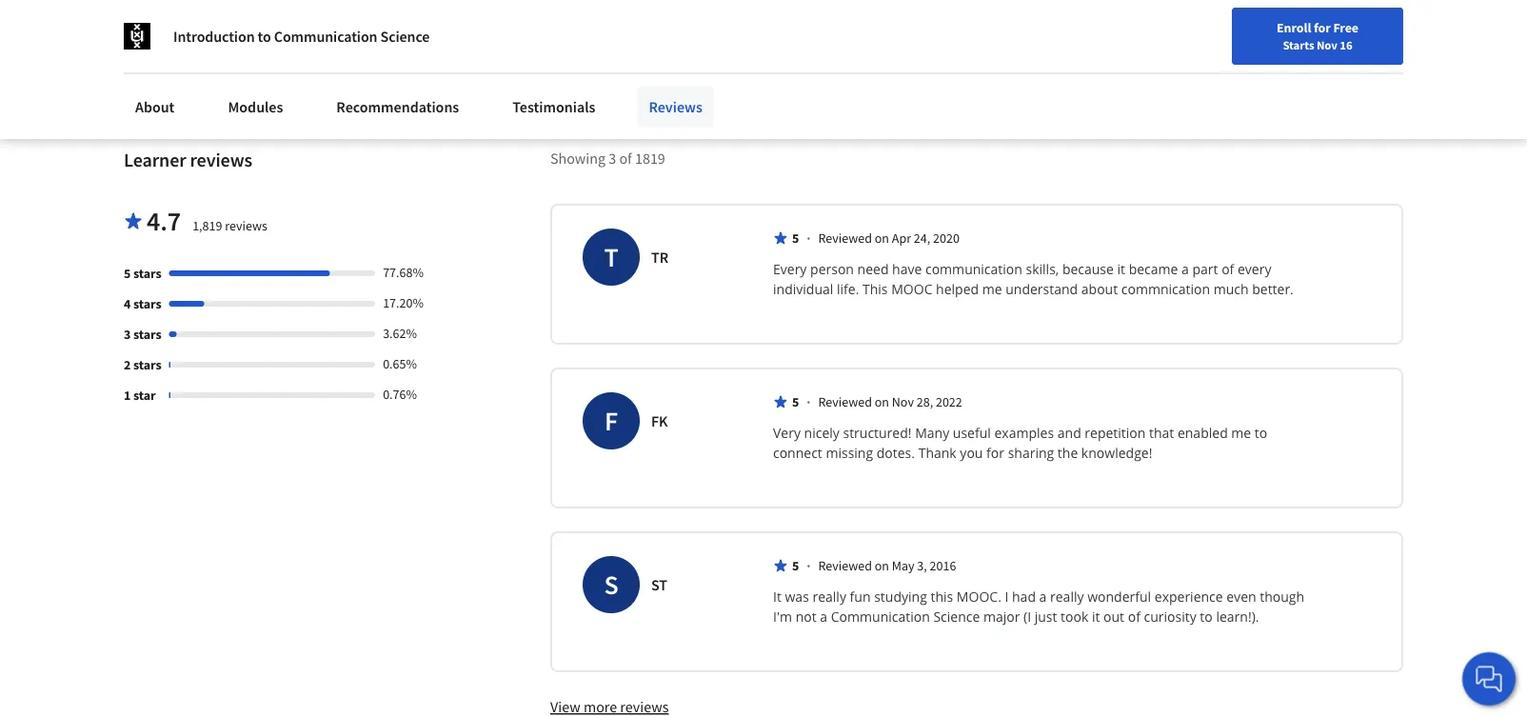 Task type: vqa. For each thing, say whether or not it's contained in the screenshot.
the education
no



Task type: describe. For each thing, give the bounding box(es) containing it.
on for s
[[875, 558, 890, 575]]

a for t
[[1182, 260, 1190, 278]]

better.
[[1253, 280, 1294, 298]]

1,819
[[193, 218, 222, 235]]

modules link
[[217, 86, 295, 128]]

0 vertical spatial 3
[[609, 149, 617, 168]]

have
[[893, 260, 922, 278]]

st
[[652, 576, 668, 595]]

just
[[1035, 608, 1058, 626]]

0 horizontal spatial a
[[820, 608, 828, 626]]

on for f
[[875, 394, 890, 411]]

1 star
[[124, 387, 156, 404]]

stars for 4 stars
[[133, 296, 161, 313]]

me inside very nicely structured! many useful examples and repetition that enabled me to connect missing dotes. thank you for sharing the knowledge!
[[1232, 424, 1252, 442]]

i'm
[[773, 608, 793, 626]]

2022
[[936, 394, 963, 411]]

very
[[773, 424, 801, 442]]

structured!
[[843, 424, 912, 442]]

on for t
[[875, 230, 890, 247]]

every
[[773, 260, 807, 278]]

1819
[[635, 149, 666, 168]]

apr
[[892, 230, 912, 247]]

commnication
[[1122, 280, 1211, 298]]

0 horizontal spatial of
[[620, 149, 632, 168]]

learner
[[124, 148, 186, 172]]

view
[[551, 698, 581, 717]]

learn!).
[[1217, 608, 1260, 626]]

showing
[[551, 149, 606, 168]]

view more reviews
[[551, 698, 669, 717]]

about link
[[124, 86, 186, 128]]

showing 3 of 1819
[[551, 149, 666, 168]]

of inside the "every person need have communication skills, because it became a part of every individual life. this mooc helped me understand about commnication much better."
[[1222, 260, 1235, 278]]

2020
[[934, 230, 960, 247]]

reviews for 1,819 reviews
[[225, 218, 268, 235]]

77.68%
[[383, 264, 424, 281]]

this
[[863, 280, 888, 298]]

2 really from the left
[[1051, 588, 1085, 606]]

mooc
[[892, 280, 933, 298]]

fun
[[850, 588, 871, 606]]

mooc.
[[957, 588, 1002, 606]]

3 stars
[[124, 326, 161, 343]]

enroll
[[1277, 19, 1312, 36]]

view more reviews link
[[551, 697, 669, 717]]

free
[[1334, 19, 1359, 36]]

reviewed on may 3, 2016
[[819, 558, 957, 575]]

1 really from the left
[[813, 588, 847, 606]]

show notifications image
[[1271, 24, 1294, 47]]

experience
[[1155, 588, 1224, 606]]

knowledge!
[[1082, 444, 1153, 462]]

3,
[[918, 558, 928, 575]]

person
[[811, 260, 854, 278]]

stars for 2 stars
[[133, 357, 161, 374]]

the
[[1058, 444, 1079, 462]]

for inside enroll for free starts nov 16
[[1315, 19, 1331, 36]]

sharing
[[1008, 444, 1055, 462]]

major
[[984, 608, 1021, 626]]

every person need have communication skills, because it became a part of every individual life. this mooc helped me understand about commnication much better.
[[773, 260, 1294, 298]]

2 stars
[[124, 357, 161, 374]]

and
[[1058, 424, 1082, 442]]

reviewed on apr 24, 2020
[[819, 230, 960, 247]]

5 for s
[[793, 558, 799, 575]]

1 vertical spatial nov
[[892, 394, 914, 411]]

modules
[[228, 97, 283, 116]]

1,819 reviews
[[193, 218, 268, 235]]

f
[[605, 405, 618, 438]]

part
[[1193, 260, 1219, 278]]

a for s
[[1040, 588, 1047, 606]]

individual
[[773, 280, 834, 298]]

though
[[1260, 588, 1305, 606]]

science inside it was really fun studying this mooc. i had a really wonderful experience even though i'm not a communication science major (i just took it out of curiosity to learn!).
[[934, 608, 980, 626]]

about
[[135, 97, 175, 116]]

to inside it was really fun studying this mooc. i had a really wonderful experience even though i'm not a communication science major (i just took it out of curiosity to learn!).
[[1201, 608, 1213, 626]]

28,
[[917, 394, 934, 411]]

17.20%
[[383, 295, 424, 312]]

4.7
[[147, 205, 181, 238]]

communication inside it was really fun studying this mooc. i had a really wonderful experience even though i'm not a communication science major (i just took it out of curiosity to learn!).
[[831, 608, 930, 626]]

out
[[1104, 608, 1125, 626]]

5 up 4
[[124, 265, 131, 282]]

because
[[1063, 260, 1114, 278]]

dotes.
[[877, 444, 915, 462]]

university of amsterdam image
[[124, 23, 151, 50]]

much
[[1214, 280, 1249, 298]]

reviewed for s
[[819, 558, 872, 575]]

reviews
[[649, 97, 703, 116]]

recommendations link
[[325, 86, 471, 128]]

every
[[1238, 260, 1272, 278]]

fk
[[652, 412, 668, 431]]

many
[[916, 424, 950, 442]]

useful
[[953, 424, 991, 442]]

it
[[773, 588, 782, 606]]

stars for 3 stars
[[133, 326, 161, 343]]

reviews link
[[638, 86, 714, 128]]

t
[[604, 241, 619, 274]]



Task type: locate. For each thing, give the bounding box(es) containing it.
recommendations
[[337, 97, 459, 116]]

4
[[124, 296, 131, 313]]

a inside the "every person need have communication skills, because it became a part of every individual life. this mooc helped me understand about commnication much better."
[[1182, 260, 1190, 278]]

me
[[983, 280, 1003, 298], [1232, 424, 1252, 442]]

None search field
[[271, 12, 729, 50]]

4 stars from the top
[[133, 357, 161, 374]]

you
[[960, 444, 983, 462]]

5 up every
[[793, 230, 799, 247]]

2
[[124, 357, 131, 374]]

enabled
[[1178, 424, 1229, 442]]

2 vertical spatial to
[[1201, 608, 1213, 626]]

0 vertical spatial nov
[[1317, 37, 1338, 52]]

me right enabled
[[1232, 424, 1252, 442]]

3 stars from the top
[[133, 326, 161, 343]]

0 horizontal spatial it
[[1093, 608, 1101, 626]]

stars right 2
[[133, 357, 161, 374]]

on up structured!
[[875, 394, 890, 411]]

reviewed on nov 28, 2022
[[819, 394, 963, 411]]

3
[[609, 149, 617, 168], [124, 326, 131, 343]]

testimonials link
[[501, 86, 607, 128]]

5
[[793, 230, 799, 247], [124, 265, 131, 282], [793, 394, 799, 411], [793, 558, 799, 575]]

nov left '16'
[[1317, 37, 1338, 52]]

nov inside enroll for free starts nov 16
[[1317, 37, 1338, 52]]

science up recommendations link
[[381, 27, 430, 46]]

3.62%
[[383, 325, 417, 342]]

0 vertical spatial it
[[1118, 260, 1126, 278]]

2 vertical spatial reviewed
[[819, 558, 872, 575]]

for
[[1315, 19, 1331, 36], [987, 444, 1005, 462]]

1 vertical spatial communication
[[831, 608, 930, 626]]

1 horizontal spatial nov
[[1317, 37, 1338, 52]]

it inside the "every person need have communication skills, because it became a part of every individual life. this mooc helped me understand about commnication much better."
[[1118, 260, 1126, 278]]

enroll for free starts nov 16
[[1277, 19, 1359, 52]]

had
[[1013, 588, 1036, 606]]

0 vertical spatial for
[[1315, 19, 1331, 36]]

0 horizontal spatial for
[[987, 444, 1005, 462]]

0 horizontal spatial to
[[258, 27, 271, 46]]

5 for f
[[793, 394, 799, 411]]

this
[[931, 588, 954, 606]]

1 vertical spatial me
[[1232, 424, 1252, 442]]

chat with us image
[[1475, 664, 1505, 694]]

science down this
[[934, 608, 980, 626]]

nov left 28,
[[892, 394, 914, 411]]

0 vertical spatial a
[[1182, 260, 1190, 278]]

1 reviewed from the top
[[819, 230, 872, 247]]

0.65%
[[383, 356, 417, 373]]

1 on from the top
[[875, 230, 890, 247]]

star
[[133, 387, 156, 404]]

0 horizontal spatial really
[[813, 588, 847, 606]]

stars up 2 stars
[[133, 326, 161, 343]]

curiosity
[[1145, 608, 1197, 626]]

a right not
[[820, 608, 828, 626]]

0 horizontal spatial science
[[381, 27, 430, 46]]

starts
[[1283, 37, 1315, 52]]

of inside it was really fun studying this mooc. i had a really wonderful experience even though i'm not a communication science major (i just took it out of curiosity to learn!).
[[1128, 608, 1141, 626]]

coursera image
[[23, 15, 144, 46]]

5 up very
[[793, 394, 799, 411]]

even
[[1227, 588, 1257, 606]]

understand
[[1006, 280, 1078, 298]]

0 horizontal spatial communication
[[274, 27, 378, 46]]

1 horizontal spatial a
[[1040, 588, 1047, 606]]

that
[[1150, 424, 1175, 442]]

2 stars from the top
[[133, 296, 161, 313]]

1 horizontal spatial really
[[1051, 588, 1085, 606]]

reviews for learner reviews
[[190, 148, 252, 172]]

1 horizontal spatial to
[[1201, 608, 1213, 626]]

more
[[584, 698, 617, 717]]

not
[[796, 608, 817, 626]]

very nicely structured! many useful examples and repetition that enabled me to connect missing dotes. thank you for sharing the knowledge!
[[773, 424, 1272, 462]]

reviewed up fun
[[819, 558, 872, 575]]

0 vertical spatial me
[[983, 280, 1003, 298]]

nov
[[1317, 37, 1338, 52], [892, 394, 914, 411]]

0 vertical spatial science
[[381, 27, 430, 46]]

24,
[[914, 230, 931, 247]]

examples
[[995, 424, 1055, 442]]

1 vertical spatial science
[[934, 608, 980, 626]]

may
[[892, 558, 915, 575]]

it up about
[[1118, 260, 1126, 278]]

wonderful
[[1088, 588, 1152, 606]]

repetition
[[1085, 424, 1146, 442]]

2 reviewed from the top
[[819, 394, 872, 411]]

0 horizontal spatial me
[[983, 280, 1003, 298]]

1 vertical spatial to
[[1255, 424, 1268, 442]]

5 stars
[[124, 265, 161, 282]]

on left apr
[[875, 230, 890, 247]]

1 vertical spatial for
[[987, 444, 1005, 462]]

1 vertical spatial of
[[1222, 260, 1235, 278]]

tr
[[652, 248, 669, 267]]

1 stars from the top
[[133, 265, 161, 282]]

reviews right 1,819
[[225, 218, 268, 235]]

a left part
[[1182, 260, 1190, 278]]

1 horizontal spatial me
[[1232, 424, 1252, 442]]

1 vertical spatial reviewed
[[819, 394, 872, 411]]

nicely
[[805, 424, 840, 442]]

0 vertical spatial to
[[258, 27, 271, 46]]

to right introduction
[[258, 27, 271, 46]]

s
[[604, 569, 619, 602]]

stars for 5 stars
[[133, 265, 161, 282]]

1 horizontal spatial communication
[[831, 608, 930, 626]]

reviews right more
[[620, 698, 669, 717]]

reviewed up nicely on the right of the page
[[819, 394, 872, 411]]

on
[[875, 230, 890, 247], [875, 394, 890, 411], [875, 558, 890, 575]]

need
[[858, 260, 889, 278]]

introduction to communication science
[[173, 27, 430, 46]]

1 vertical spatial 3
[[124, 326, 131, 343]]

1 horizontal spatial for
[[1315, 19, 1331, 36]]

3 up 2
[[124, 326, 131, 343]]

helped
[[936, 280, 979, 298]]

stars right 4
[[133, 296, 161, 313]]

2016
[[930, 558, 957, 575]]

reviewed up person
[[819, 230, 872, 247]]

it left "out"
[[1093, 608, 1101, 626]]

5 for t
[[793, 230, 799, 247]]

studying
[[875, 588, 928, 606]]

science
[[381, 27, 430, 46], [934, 608, 980, 626]]

reviewed for f
[[819, 394, 872, 411]]

2 vertical spatial reviews
[[620, 698, 669, 717]]

it inside it was really fun studying this mooc. i had a really wonderful experience even though i'm not a communication science major (i just took it out of curiosity to learn!).
[[1093, 608, 1101, 626]]

about
[[1082, 280, 1118, 298]]

3 on from the top
[[875, 558, 890, 575]]

really
[[813, 588, 847, 606], [1051, 588, 1085, 606]]

5 up "was"
[[793, 558, 799, 575]]

16
[[1341, 37, 1353, 52]]

0 horizontal spatial nov
[[892, 394, 914, 411]]

2 horizontal spatial of
[[1222, 260, 1235, 278]]

reviews down modules link at the top left of the page
[[190, 148, 252, 172]]

for right you
[[987, 444, 1005, 462]]

of right "out"
[[1128, 608, 1141, 626]]

i
[[1005, 588, 1009, 606]]

1 horizontal spatial 3
[[609, 149, 617, 168]]

became
[[1129, 260, 1179, 278]]

for inside very nicely structured! many useful examples and repetition that enabled me to connect missing dotes. thank you for sharing the knowledge!
[[987, 444, 1005, 462]]

0 horizontal spatial 3
[[124, 326, 131, 343]]

1 vertical spatial it
[[1093, 608, 1101, 626]]

to inside very nicely structured! many useful examples and repetition that enabled me to connect missing dotes. thank you for sharing the knowledge!
[[1255, 424, 1268, 442]]

0.76%
[[383, 386, 417, 403]]

0 vertical spatial of
[[620, 149, 632, 168]]

introduction
[[173, 27, 255, 46]]

2 horizontal spatial to
[[1255, 424, 1268, 442]]

0 vertical spatial reviews
[[190, 148, 252, 172]]

was
[[785, 588, 810, 606]]

3 reviewed from the top
[[819, 558, 872, 575]]

me inside the "every person need have communication skills, because it became a part of every individual life. this mooc helped me understand about commnication much better."
[[983, 280, 1003, 298]]

on left the may at the bottom right
[[875, 558, 890, 575]]

to right enabled
[[1255, 424, 1268, 442]]

stars
[[133, 265, 161, 282], [133, 296, 161, 313], [133, 326, 161, 343], [133, 357, 161, 374]]

learner reviews
[[124, 148, 252, 172]]

1 vertical spatial reviews
[[225, 218, 268, 235]]

stars up '4 stars'
[[133, 265, 161, 282]]

1 vertical spatial a
[[1040, 588, 1047, 606]]

reviews
[[190, 148, 252, 172], [225, 218, 268, 235], [620, 698, 669, 717]]

me down communication
[[983, 280, 1003, 298]]

it
[[1118, 260, 1126, 278], [1093, 608, 1101, 626]]

2 vertical spatial a
[[820, 608, 828, 626]]

1 horizontal spatial of
[[1128, 608, 1141, 626]]

0 vertical spatial reviewed
[[819, 230, 872, 247]]

really up not
[[813, 588, 847, 606]]

testimonials
[[513, 97, 596, 116]]

1 vertical spatial on
[[875, 394, 890, 411]]

0 vertical spatial communication
[[274, 27, 378, 46]]

1
[[124, 387, 131, 404]]

took
[[1061, 608, 1089, 626]]

communication
[[926, 260, 1023, 278]]

2 on from the top
[[875, 394, 890, 411]]

it was really fun studying this mooc. i had a really wonderful experience even though i'm not a communication science major (i just took it out of curiosity to learn!).
[[773, 588, 1309, 626]]

of
[[620, 149, 632, 168], [1222, 260, 1235, 278], [1128, 608, 1141, 626]]

thank
[[919, 444, 957, 462]]

of left "1819"
[[620, 149, 632, 168]]

2 vertical spatial on
[[875, 558, 890, 575]]

of up much
[[1222, 260, 1235, 278]]

3 right showing
[[609, 149, 617, 168]]

really up took on the bottom right of page
[[1051, 588, 1085, 606]]

for left 'free'
[[1315, 19, 1331, 36]]

reviewed for t
[[819, 230, 872, 247]]

2 vertical spatial of
[[1128, 608, 1141, 626]]

1 horizontal spatial science
[[934, 608, 980, 626]]

a right had
[[1040, 588, 1047, 606]]

0 vertical spatial on
[[875, 230, 890, 247]]

1 horizontal spatial it
[[1118, 260, 1126, 278]]

2 horizontal spatial a
[[1182, 260, 1190, 278]]

to down the experience
[[1201, 608, 1213, 626]]

(i
[[1024, 608, 1032, 626]]



